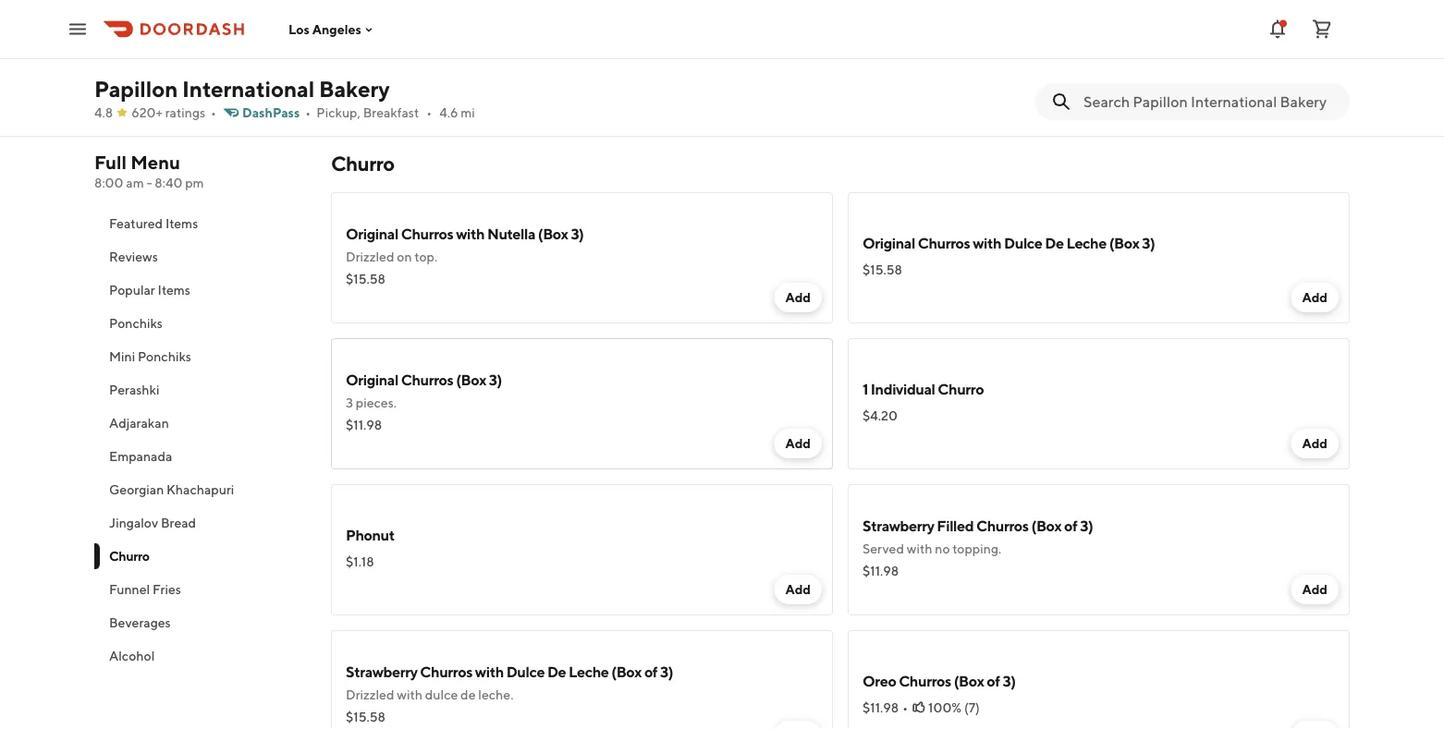 Task type: describe. For each thing, give the bounding box(es) containing it.
international
[[182, 75, 315, 102]]

2 vertical spatial $11.98
[[863, 701, 899, 716]]

(box inside the strawberry churros with dulce de leche (box of 3) drizzled with dulce de leche. $15.58
[[612, 664, 642, 681]]

reviews button
[[94, 240, 309, 274]]

8:00
[[94, 175, 123, 191]]

1 horizontal spatial churro
[[331, 152, 395, 176]]

de for of
[[547, 664, 566, 681]]

am
[[126, 175, 144, 191]]

phonut
[[346, 527, 395, 544]]

with for original churros with nutella (box 3) drizzled on top. $15.58 add
[[456, 225, 485, 243]]

$11.98 •
[[863, 701, 908, 716]]

individual
[[871, 381, 936, 398]]

ratings
[[165, 105, 205, 120]]

bakery
[[319, 75, 390, 102]]

khachapuri
[[167, 482, 234, 498]]

strawberry for filled
[[863, 518, 935, 535]]

$1.18
[[346, 555, 374, 570]]

papillon international bakery
[[94, 75, 390, 102]]

jingalov bread button
[[94, 507, 309, 540]]

mini ponchiks button
[[94, 340, 309, 374]]

funnel fries
[[109, 582, 181, 598]]

0 items, open order cart image
[[1312, 18, 1334, 40]]

with inside strawberry filled churros (box of 3) served with no topping. $11.98 add
[[907, 542, 933, 557]]

top.
[[415, 249, 438, 265]]

pickup,
[[317, 105, 361, 120]]

ponchiks button
[[94, 307, 309, 340]]

de
[[461, 688, 476, 703]]

with for strawberry churros with dulce de leche (box of 3) drizzled with dulce de leche. $15.58
[[475, 664, 504, 681]]

3
[[346, 395, 353, 411]]

drizzled inside the strawberry churros with dulce de leche (box of 3) drizzled with dulce de leche. $15.58
[[346, 688, 395, 703]]

1 vertical spatial ponchiks
[[138, 349, 191, 364]]

3) inside original churros with nutella (box 3) drizzled on top. $15.58 add
[[571, 225, 584, 243]]

620+
[[131, 105, 163, 120]]

no
[[935, 542, 950, 557]]

adjarakan
[[109, 416, 169, 431]]

churros for of
[[420, 664, 473, 681]]

perashki button
[[94, 374, 309, 407]]

churros for on
[[401, 225, 454, 243]]

1 individual churro
[[863, 381, 984, 398]]

dashpass
[[242, 105, 300, 120]]

4.6
[[440, 105, 458, 120]]

of inside the strawberry churros with dulce de leche (box of 3) drizzled with dulce de leche. $15.58
[[645, 664, 658, 681]]

pickup, breakfast • 4.6 mi
[[317, 105, 475, 120]]

original for original churros with nutella (box 3) drizzled on top. $15.58 add
[[346, 225, 399, 243]]

$9.99
[[346, 51, 380, 67]]

filled
[[937, 518, 974, 535]]

of inside strawberry filled churros (box of 3) served with no topping. $11.98 add
[[1065, 518, 1078, 535]]

dulce
[[425, 688, 458, 703]]

3) inside the strawberry churros with dulce de leche (box of 3) drizzled with dulce de leche. $15.58
[[661, 664, 674, 681]]

oreo churros (box of 3)
[[863, 673, 1016, 690]]

dulce for strawberry
[[507, 664, 545, 681]]

featured
[[109, 216, 163, 231]]

popular items
[[109, 283, 190, 298]]

add button for 1 individual churro
[[1292, 429, 1339, 459]]

strawberry for churros
[[346, 664, 418, 681]]

$15.58 inside the strawberry churros with dulce de leche (box of 3) drizzled with dulce de leche. $15.58
[[346, 710, 386, 725]]

pieces.
[[356, 395, 397, 411]]

featured items button
[[94, 207, 309, 240]]

items for popular items
[[158, 283, 190, 298]]

papillon
[[94, 75, 178, 102]]

full menu 8:00 am - 8:40 pm
[[94, 152, 204, 191]]

leche for of
[[569, 664, 609, 681]]

greens
[[435, 24, 483, 41]]

add button for original churros with nutella (box 3)
[[775, 283, 822, 313]]

-
[[147, 175, 152, 191]]

dashpass •
[[242, 105, 311, 120]]

(box inside original churros with nutella (box 3) drizzled on top. $15.58 add
[[538, 225, 568, 243]]

1
[[863, 381, 869, 398]]

full
[[94, 152, 127, 173]]

beverages
[[109, 616, 171, 631]]

original churros with dulce de leche (box 3)
[[863, 234, 1156, 252]]

cheesy
[[384, 24, 433, 41]]

3) inside 'original churros (box 3) 3 pieces. $11.98 add'
[[489, 371, 502, 389]]

popular items button
[[94, 274, 309, 307]]

churros inside strawberry filled churros (box of 3) served with no topping. $11.98 add
[[977, 518, 1029, 535]]

alcohol
[[109, 649, 155, 664]]

$11.98 inside 'original churros (box 3) 3 pieces. $11.98 add'
[[346, 418, 382, 433]]

4.8
[[94, 105, 113, 120]]

strawberry churros with dulce de leche (box of 3) drizzled with dulce de leche. $15.58
[[346, 664, 674, 725]]

original for original churros with dulce de leche (box 3)
[[863, 234, 916, 252]]

add button for original churros with dulce de leche (box 3)
[[1292, 283, 1339, 313]]

churros for add
[[401, 371, 454, 389]]

0 vertical spatial ponchiks
[[109, 316, 163, 331]]

$11.98 inside strawberry filled churros (box of 3) served with no topping. $11.98 add
[[863, 564, 899, 579]]

funnel fries button
[[94, 573, 309, 607]]

los
[[289, 22, 310, 37]]

menu
[[131, 152, 180, 173]]

oreo
[[863, 673, 897, 690]]

topping.
[[953, 542, 1002, 557]]

breakfast
[[363, 105, 419, 120]]

perashki
[[109, 382, 160, 398]]

open menu image
[[67, 18, 89, 40]]



Task type: vqa. For each thing, say whether or not it's contained in the screenshot.


Task type: locate. For each thing, give the bounding box(es) containing it.
1 vertical spatial drizzled
[[346, 688, 395, 703]]

spicy
[[346, 24, 381, 41]]

0 vertical spatial strawberry
[[863, 518, 935, 535]]

los angeles
[[289, 22, 362, 37]]

$11.98 down served
[[863, 564, 899, 579]]

leche.
[[478, 688, 514, 703]]

empanada
[[109, 449, 172, 464]]

0 vertical spatial drizzled
[[346, 249, 395, 265]]

adjarakan button
[[94, 407, 309, 440]]

with
[[456, 225, 485, 243], [973, 234, 1002, 252], [907, 542, 933, 557], [475, 664, 504, 681], [397, 688, 423, 703]]

• left pickup,
[[306, 105, 311, 120]]

original
[[346, 225, 399, 243], [863, 234, 916, 252], [346, 371, 399, 389]]

0 horizontal spatial of
[[645, 664, 658, 681]]

georgian khachapuri button
[[94, 474, 309, 507]]

original churros with nutella (box 3) drizzled on top. $15.58 add
[[346, 225, 811, 305]]

$15.58
[[863, 262, 903, 277], [346, 271, 386, 287], [346, 710, 386, 725]]

• left 4.6
[[427, 105, 432, 120]]

strawberry inside strawberry filled churros (box of 3) served with no topping. $11.98 add
[[863, 518, 935, 535]]

with for original churros with dulce de leche (box 3)
[[973, 234, 1002, 252]]

dulce inside the strawberry churros with dulce de leche (box of 3) drizzled with dulce de leche. $15.58
[[507, 664, 545, 681]]

dulce
[[1005, 234, 1043, 252], [507, 664, 545, 681]]

add inside original churros with nutella (box 3) drizzled on top. $15.58 add
[[786, 290, 811, 305]]

de inside the strawberry churros with dulce de leche (box of 3) drizzled with dulce de leche. $15.58
[[547, 664, 566, 681]]

mi
[[461, 105, 475, 120]]

620+ ratings •
[[131, 105, 216, 120]]

de
[[1045, 234, 1064, 252], [547, 664, 566, 681]]

1 horizontal spatial strawberry
[[863, 518, 935, 535]]

items for featured items
[[165, 216, 198, 231]]

angeles
[[312, 22, 362, 37]]

8:40
[[155, 175, 183, 191]]

(box inside strawberry filled churros (box of 3) served with no topping. $11.98 add
[[1032, 518, 1062, 535]]

leche inside the strawberry churros with dulce de leche (box of 3) drizzled with dulce de leche. $15.58
[[569, 664, 609, 681]]

2 drizzled from the top
[[346, 688, 395, 703]]

jingalov
[[109, 516, 158, 531]]

drizzled inside original churros with nutella (box 3) drizzled on top. $15.58 add
[[346, 249, 395, 265]]

leche
[[1067, 234, 1107, 252], [569, 664, 609, 681]]

1 horizontal spatial of
[[987, 673, 1001, 690]]

•
[[211, 105, 216, 120], [306, 105, 311, 120], [427, 105, 432, 120], [903, 701, 908, 716]]

alcohol button
[[94, 640, 309, 673]]

empanada button
[[94, 440, 309, 474]]

beverages button
[[94, 607, 309, 640]]

drizzled left dulce
[[346, 688, 395, 703]]

1 vertical spatial leche
[[569, 664, 609, 681]]

fries
[[153, 582, 181, 598]]

(7)
[[965, 701, 980, 716]]

$11.98 down pieces.
[[346, 418, 382, 433]]

0 horizontal spatial churro
[[109, 549, 149, 564]]

2 horizontal spatial of
[[1065, 518, 1078, 535]]

0 vertical spatial de
[[1045, 234, 1064, 252]]

0 horizontal spatial leche
[[569, 664, 609, 681]]

pm
[[185, 175, 204, 191]]

strawberry inside the strawberry churros with dulce de leche (box of 3) drizzled with dulce de leche. $15.58
[[346, 664, 418, 681]]

0 horizontal spatial de
[[547, 664, 566, 681]]

• right ratings
[[211, 105, 216, 120]]

drizzled left on
[[346, 249, 395, 265]]

jingalov bread
[[109, 516, 196, 531]]

reviews
[[109, 249, 158, 265]]

1 horizontal spatial dulce
[[1005, 234, 1043, 252]]

nutella
[[488, 225, 536, 243]]

churros for 3)
[[918, 234, 971, 252]]

0 horizontal spatial dulce
[[507, 664, 545, 681]]

dulce for original
[[1005, 234, 1043, 252]]

add button for phonut
[[775, 575, 822, 605]]

0 vertical spatial churro
[[331, 152, 395, 176]]

(box
[[538, 225, 568, 243], [1110, 234, 1140, 252], [456, 371, 487, 389], [1032, 518, 1062, 535], [612, 664, 642, 681], [954, 673, 985, 690]]

georgian khachapuri
[[109, 482, 234, 498]]

add button for original churros (box 3)
[[775, 429, 822, 459]]

0 vertical spatial $11.98
[[346, 418, 382, 433]]

Item Search search field
[[1084, 92, 1336, 112]]

3)
[[571, 225, 584, 243], [1143, 234, 1156, 252], [489, 371, 502, 389], [1081, 518, 1094, 535], [661, 664, 674, 681], [1003, 673, 1016, 690]]

(box inside 'original churros (box 3) 3 pieces. $11.98 add'
[[456, 371, 487, 389]]

ponchiks
[[109, 316, 163, 331], [138, 349, 191, 364]]

popular
[[109, 283, 155, 298]]

2 vertical spatial churro
[[109, 549, 149, 564]]

1 vertical spatial churro
[[938, 381, 984, 398]]

100%
[[929, 701, 962, 716]]

ponchiks down popular
[[109, 316, 163, 331]]

1 horizontal spatial leche
[[1067, 234, 1107, 252]]

original churros (box 3) 3 pieces. $11.98 add
[[346, 371, 811, 451]]

churros inside original churros with nutella (box 3) drizzled on top. $15.58 add
[[401, 225, 454, 243]]

de for 3)
[[1045, 234, 1064, 252]]

1 vertical spatial dulce
[[507, 664, 545, 681]]

mini
[[109, 349, 135, 364]]

churros inside 'original churros (box 3) 3 pieces. $11.98 add'
[[401, 371, 454, 389]]

spicy cheesy greens
[[346, 24, 483, 41]]

of
[[1065, 518, 1078, 535], [645, 664, 658, 681], [987, 673, 1001, 690]]

served
[[863, 542, 905, 557]]

churro right individual on the right bottom
[[938, 381, 984, 398]]

0 vertical spatial items
[[165, 216, 198, 231]]

add
[[786, 290, 811, 305], [1303, 290, 1328, 305], [786, 436, 811, 451], [1303, 436, 1328, 451], [786, 582, 811, 598], [1303, 582, 1328, 598]]

mini ponchiks
[[109, 349, 191, 364]]

1 vertical spatial strawberry
[[346, 664, 418, 681]]

• left '100%'
[[903, 701, 908, 716]]

original for original churros (box 3) 3 pieces. $11.98 add
[[346, 371, 399, 389]]

items right popular
[[158, 283, 190, 298]]

churro down pickup,
[[331, 152, 395, 176]]

ponchiks right mini
[[138, 349, 191, 364]]

3) inside strawberry filled churros (box of 3) served with no topping. $11.98 add
[[1081, 518, 1094, 535]]

0 vertical spatial dulce
[[1005, 234, 1043, 252]]

leche for 3)
[[1067, 234, 1107, 252]]

churro up funnel
[[109, 549, 149, 564]]

0 vertical spatial leche
[[1067, 234, 1107, 252]]

notification bell image
[[1267, 18, 1289, 40]]

add inside strawberry filled churros (box of 3) served with no topping. $11.98 add
[[1303, 582, 1328, 598]]

items up reviews button
[[165, 216, 198, 231]]

featured items
[[109, 216, 198, 231]]

churros inside the strawberry churros with dulce de leche (box of 3) drizzled with dulce de leche. $15.58
[[420, 664, 473, 681]]

los angeles button
[[289, 22, 376, 37]]

on
[[397, 249, 412, 265]]

add button for strawberry filled churros (box of 3)
[[1292, 575, 1339, 605]]

$15.58 inside original churros with nutella (box 3) drizzled on top. $15.58 add
[[346, 271, 386, 287]]

100% (7)
[[929, 701, 980, 716]]

funnel
[[109, 582, 150, 598]]

1 drizzled from the top
[[346, 249, 395, 265]]

$4.20
[[863, 408, 898, 424]]

1 vertical spatial items
[[158, 283, 190, 298]]

1 vertical spatial de
[[547, 664, 566, 681]]

0 horizontal spatial strawberry
[[346, 664, 418, 681]]

bread
[[161, 516, 196, 531]]

add inside 'original churros (box 3) 3 pieces. $11.98 add'
[[786, 436, 811, 451]]

drizzled
[[346, 249, 395, 265], [346, 688, 395, 703]]

original inside 'original churros (box 3) 3 pieces. $11.98 add'
[[346, 371, 399, 389]]

strawberry filled churros (box of 3) served with no topping. $11.98 add
[[863, 518, 1328, 598]]

2 horizontal spatial churro
[[938, 381, 984, 398]]

with inside original churros with nutella (box 3) drizzled on top. $15.58 add
[[456, 225, 485, 243]]

1 horizontal spatial de
[[1045, 234, 1064, 252]]

georgian
[[109, 482, 164, 498]]

$11.98 down oreo
[[863, 701, 899, 716]]

1 vertical spatial $11.98
[[863, 564, 899, 579]]

items
[[165, 216, 198, 231], [158, 283, 190, 298]]

$11.98
[[346, 418, 382, 433], [863, 564, 899, 579], [863, 701, 899, 716]]

original inside original churros with nutella (box 3) drizzled on top. $15.58 add
[[346, 225, 399, 243]]

strawberry
[[863, 518, 935, 535], [346, 664, 418, 681]]



